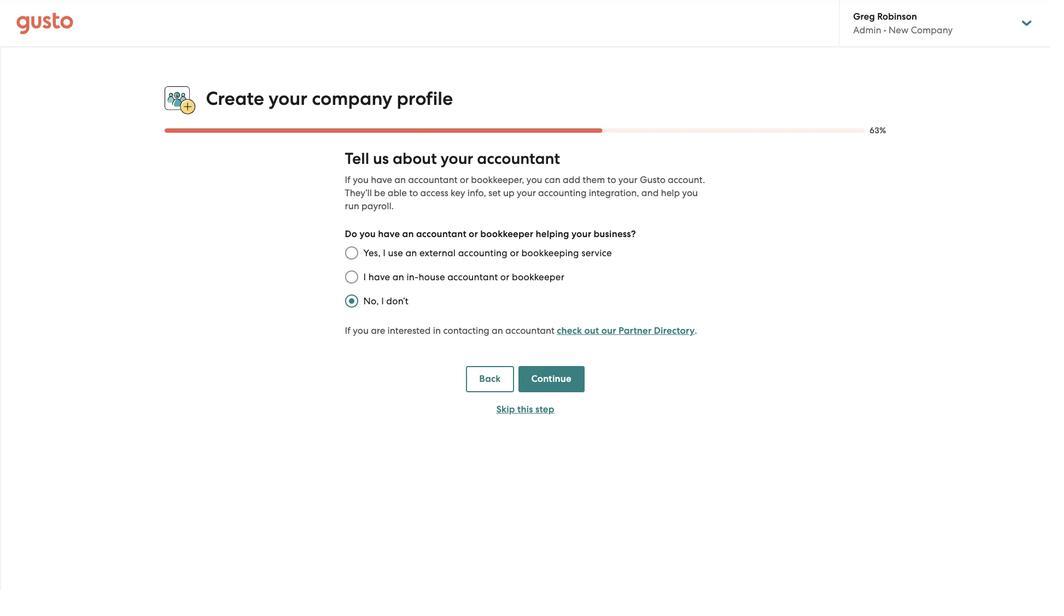 Task type: locate. For each thing, give the bounding box(es) containing it.
an up able
[[395, 175, 406, 186]]

2 if from the top
[[345, 326, 351, 337]]

have inside if you have an accountant or bookkeeper, you can add them to your gusto account. they'll be able to access key info, set up your accounting integration, and help you run payroll.
[[371, 175, 392, 186]]

0 vertical spatial have
[[371, 175, 392, 186]]

accounting inside if you have an accountant or bookkeeper, you can add them to your gusto account. they'll be able to access key info, set up your accounting integration, and help you run payroll.
[[538, 188, 587, 199]]

admin
[[854, 25, 882, 36]]

0 vertical spatial accounting
[[538, 188, 587, 199]]

add
[[563, 175, 581, 186]]

i right the no,
[[381, 296, 384, 307]]

an right use
[[406, 248, 417, 259]]

accountant
[[477, 149, 560, 169], [408, 175, 458, 186], [416, 229, 467, 240], [448, 272, 498, 283], [506, 326, 555, 337]]

profile
[[397, 88, 453, 110]]

if for check
[[345, 326, 351, 337]]

us
[[373, 149, 389, 169]]

no,
[[364, 296, 379, 307]]

set
[[489, 188, 501, 199]]

accounting down the 'do you have an accountant or bookkeeper helping your business?'
[[458, 248, 508, 259]]

or up key
[[460, 175, 469, 186]]

partner
[[619, 326, 652, 337]]

0 horizontal spatial to
[[409, 188, 418, 199]]

about
[[393, 149, 437, 169]]

bookkeeping
[[522, 248, 579, 259]]

you for do you have an accountant or bookkeeper helping your business?
[[360, 229, 376, 240]]

if down no, i don't radio
[[345, 326, 351, 337]]

i
[[383, 248, 386, 259], [364, 272, 366, 283], [381, 296, 384, 307]]

if inside if you are interested in contacting an accountant check out our partner directory .
[[345, 326, 351, 337]]

you
[[353, 175, 369, 186], [527, 175, 543, 186], [683, 188, 698, 199], [360, 229, 376, 240], [353, 326, 369, 337]]

home image
[[16, 12, 73, 34]]

new
[[889, 25, 909, 36]]

have for have
[[378, 229, 400, 240]]

back link
[[466, 367, 514, 393]]

accountant for do you have an accountant or bookkeeper helping your business?
[[416, 229, 467, 240]]

bookkeeper up yes, i use an external accounting or bookkeeping service at the top of the page
[[481, 229, 534, 240]]

helping
[[536, 229, 569, 240]]

to
[[608, 175, 616, 186], [409, 188, 418, 199]]

Yes, I use an external accounting or bookkeeping service radio
[[340, 241, 364, 265]]

0 vertical spatial to
[[608, 175, 616, 186]]

0 vertical spatial i
[[383, 248, 386, 259]]

an up use
[[402, 229, 414, 240]]

your up key
[[441, 149, 474, 169]]

2 vertical spatial i
[[381, 296, 384, 307]]

directory
[[654, 326, 695, 337]]

do you have an accountant or bookkeeper helping your business?
[[345, 229, 636, 240]]

i up the no,
[[364, 272, 366, 283]]

if inside if you have an accountant or bookkeeper, you can add them to your gusto account. they'll be able to access key info, set up your accounting integration, and help you run payroll.
[[345, 175, 351, 186]]

or up yes, i use an external accounting or bookkeeping service at the top of the page
[[469, 229, 478, 240]]

1 horizontal spatial accounting
[[538, 188, 587, 199]]

an
[[395, 175, 406, 186], [402, 229, 414, 240], [406, 248, 417, 259], [393, 272, 404, 283], [492, 326, 503, 337]]

accountant left check at the bottom
[[506, 326, 555, 337]]

be
[[374, 188, 386, 199]]

to up integration,
[[608, 175, 616, 186]]

have for about
[[371, 175, 392, 186]]

accountant for tell us about your accountant
[[477, 149, 560, 169]]

help
[[661, 188, 680, 199]]

in
[[433, 326, 441, 337]]

accountant up access
[[408, 175, 458, 186]]

an right contacting at bottom
[[492, 326, 503, 337]]

1 vertical spatial accounting
[[458, 248, 508, 259]]

if up they'll
[[345, 175, 351, 186]]

your right 'create' at the top left of page
[[269, 88, 308, 110]]

you for if you have an accountant or bookkeeper, you can add them to your gusto account. they'll be able to access key info, set up your accounting integration, and help you run payroll.
[[353, 175, 369, 186]]

you right do
[[360, 229, 376, 240]]

bookkeeper
[[481, 229, 534, 240], [512, 272, 565, 283]]

accounting
[[538, 188, 587, 199], [458, 248, 508, 259]]

skip this step button
[[466, 397, 585, 424]]

interested
[[388, 326, 431, 337]]

your up service
[[572, 229, 592, 240]]

them
[[583, 175, 605, 186]]

accountant up bookkeeper,
[[477, 149, 560, 169]]

1 if from the top
[[345, 175, 351, 186]]

your
[[269, 88, 308, 110], [441, 149, 474, 169], [619, 175, 638, 186], [517, 188, 536, 199], [572, 229, 592, 240]]

skip this step
[[497, 404, 555, 416]]

1 vertical spatial have
[[378, 229, 400, 240]]

tell us about your accountant
[[345, 149, 560, 169]]

accounting down add
[[538, 188, 587, 199]]

have up use
[[378, 229, 400, 240]]

an inside if you have an accountant or bookkeeper, you can add them to your gusto account. they'll be able to access key info, set up your accounting integration, and help you run payroll.
[[395, 175, 406, 186]]

i have an in-house accountant or bookkeeper
[[364, 272, 565, 283]]

0 vertical spatial if
[[345, 175, 351, 186]]

have
[[371, 175, 392, 186], [378, 229, 400, 240], [369, 272, 390, 283]]

house
[[419, 272, 445, 283]]

or inside if you have an accountant or bookkeeper, you can add them to your gusto account. they'll be able to access key info, set up your accounting integration, and help you run payroll.
[[460, 175, 469, 186]]

or down the 'do you have an accountant or bookkeeper helping your business?'
[[510, 248, 519, 259]]

to right able
[[409, 188, 418, 199]]

accountant inside if you are interested in contacting an accountant check out our partner directory .
[[506, 326, 555, 337]]

.
[[695, 326, 697, 337]]

accountant inside if you have an accountant or bookkeeper, you can add them to your gusto account. they'll be able to access key info, set up your accounting integration, and help you run payroll.
[[408, 175, 458, 186]]

i for yes,
[[383, 248, 386, 259]]

back
[[479, 374, 501, 385]]

1 vertical spatial bookkeeper
[[512, 272, 565, 283]]

bookkeeper down bookkeeping
[[512, 272, 565, 283]]

1 vertical spatial if
[[345, 326, 351, 337]]

your right up
[[517, 188, 536, 199]]

an for do
[[402, 229, 414, 240]]

i left use
[[383, 248, 386, 259]]

your up integration,
[[619, 175, 638, 186]]

have up the no, i don't
[[369, 272, 390, 283]]

accountant up 'external'
[[416, 229, 467, 240]]

run
[[345, 201, 359, 212]]

if you have an accountant or bookkeeper, you can add them to your gusto account. they'll be able to access key info, set up your accounting integration, and help you run payroll.
[[345, 175, 705, 212]]

if
[[345, 175, 351, 186], [345, 326, 351, 337]]

accountant down yes, i use an external accounting or bookkeeping service at the top of the page
[[448, 272, 498, 283]]

you inside if you are interested in contacting an accountant check out our partner directory .
[[353, 326, 369, 337]]

or
[[460, 175, 469, 186], [469, 229, 478, 240], [510, 248, 519, 259], [501, 272, 510, 283]]

use
[[388, 248, 403, 259]]

continue
[[532, 374, 572, 385]]

you left are
[[353, 326, 369, 337]]

0 horizontal spatial accounting
[[458, 248, 508, 259]]

have up be
[[371, 175, 392, 186]]

integration,
[[589, 188, 639, 199]]

you up they'll
[[353, 175, 369, 186]]

service
[[582, 248, 612, 259]]

payroll.
[[362, 201, 394, 212]]

yes, i use an external accounting or bookkeeping service
[[364, 248, 612, 259]]

you for if you are interested in contacting an accountant check out our partner directory .
[[353, 326, 369, 337]]

I have an in-house accountant or bookkeeper radio
[[340, 265, 364, 290]]

our
[[602, 326, 617, 337]]



Task type: vqa. For each thing, say whether or not it's contained in the screenshot.
touch?
no



Task type: describe. For each thing, give the bounding box(es) containing it.
account.
[[668, 175, 705, 186]]

you down "account."
[[683, 188, 698, 199]]

do
[[345, 229, 357, 240]]

able
[[388, 188, 407, 199]]

or down yes, i use an external accounting or bookkeeping service at the top of the page
[[501, 272, 510, 283]]

an for yes,
[[406, 248, 417, 259]]

you left can
[[527, 175, 543, 186]]

1 vertical spatial to
[[409, 188, 418, 199]]

continue button
[[519, 367, 585, 393]]

info,
[[468, 188, 486, 199]]

2 vertical spatial have
[[369, 272, 390, 283]]

robinson
[[878, 11, 917, 22]]

company
[[911, 25, 953, 36]]

gusto
[[640, 175, 666, 186]]

check
[[557, 326, 582, 337]]

an inside if you are interested in contacting an accountant check out our partner directory .
[[492, 326, 503, 337]]

1 vertical spatial i
[[364, 272, 366, 283]]

No, I don't radio
[[340, 290, 364, 314]]

key
[[451, 188, 465, 199]]

tell
[[345, 149, 369, 169]]

0 vertical spatial bookkeeper
[[481, 229, 534, 240]]

check out our partner directory link
[[557, 326, 695, 337]]

no, i don't
[[364, 296, 409, 307]]

skip
[[497, 404, 515, 416]]

an for if
[[395, 175, 406, 186]]

accountant for if you have an accountant or bookkeeper, you can add them to your gusto account. they'll be able to access key info, set up your accounting integration, and help you run payroll.
[[408, 175, 458, 186]]

1 horizontal spatial to
[[608, 175, 616, 186]]

create
[[206, 88, 264, 110]]

can
[[545, 175, 561, 186]]

company
[[312, 88, 392, 110]]

in-
[[407, 272, 419, 283]]

if for can
[[345, 175, 351, 186]]

yes,
[[364, 248, 381, 259]]

if you are interested in contacting an accountant check out our partner directory .
[[345, 326, 697, 337]]

are
[[371, 326, 385, 337]]

•
[[884, 25, 887, 36]]

an left the in-
[[393, 272, 404, 283]]

bookkeeper,
[[471, 175, 525, 186]]

external
[[420, 248, 456, 259]]

step
[[536, 404, 555, 416]]

business?
[[594, 229, 636, 240]]

create your company profile
[[206, 88, 453, 110]]

63%
[[870, 126, 887, 136]]

they'll
[[345, 188, 372, 199]]

contacting
[[443, 326, 490, 337]]

access
[[421, 188, 449, 199]]

up
[[503, 188, 515, 199]]

greg
[[854, 11, 875, 22]]

don't
[[386, 296, 409, 307]]

out
[[585, 326, 599, 337]]

greg robinson admin • new company
[[854, 11, 953, 36]]

i for no,
[[381, 296, 384, 307]]

and
[[642, 188, 659, 199]]

this
[[518, 404, 533, 416]]



